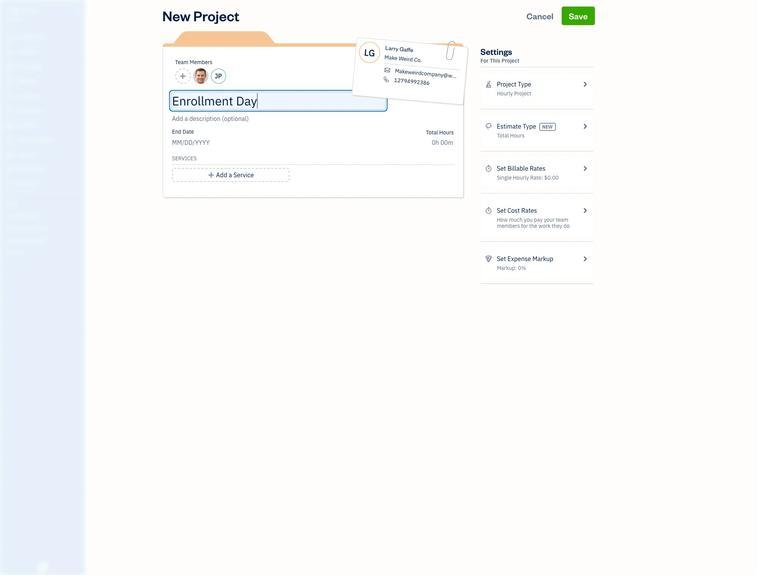 Task type: describe. For each thing, give the bounding box(es) containing it.
this
[[490, 57, 501, 64]]

main element
[[0, 0, 104, 575]]

type for project type
[[518, 80, 532, 88]]

inc
[[30, 7, 41, 15]]

chevronright image for set cost rates
[[582, 206, 589, 215]]

set for set expense markup
[[497, 255, 506, 263]]

team
[[175, 59, 189, 66]]

markup: 0%
[[497, 265, 527, 272]]

billable
[[508, 165, 529, 172]]

money image
[[5, 151, 14, 159]]

expense
[[508, 255, 532, 263]]

:
[[542, 174, 543, 181]]

chevronright image for project type
[[582, 80, 589, 89]]

pay
[[534, 216, 543, 223]]

payment image
[[5, 92, 14, 100]]

much
[[510, 216, 523, 223]]

larry gaffe make weird co.
[[384, 44, 422, 64]]

end
[[172, 128, 182, 135]]

report image
[[5, 180, 14, 188]]

turtle
[[6, 7, 28, 15]]

members
[[497, 223, 520, 230]]

for
[[522, 223, 528, 230]]

settings for this project
[[481, 46, 520, 64]]

team members image
[[6, 213, 83, 219]]

freshbooks image
[[36, 563, 49, 572]]

chevronright image
[[582, 254, 589, 264]]

save
[[569, 10, 588, 21]]

estimate image
[[5, 63, 14, 71]]

services
[[172, 155, 197, 162]]

make
[[384, 54, 398, 62]]

add a service
[[216, 171, 254, 179]]

markup:
[[497, 265, 517, 272]]

the
[[530, 223, 538, 230]]

team members
[[175, 59, 213, 66]]

single hourly rate : $0.00
[[497, 174, 559, 181]]

estimate type
[[497, 122, 537, 130]]

a
[[229, 171, 232, 179]]

chevronright image for estimate type
[[582, 122, 589, 131]]

estimate
[[497, 122, 522, 130]]

your
[[544, 216, 555, 223]]

new project
[[162, 7, 240, 25]]

0 vertical spatial hourly
[[497, 90, 513, 97]]

new
[[162, 7, 191, 25]]

expenses image
[[486, 254, 493, 264]]

hourly project
[[497, 90, 532, 97]]

apps image
[[6, 200, 83, 206]]

bank connections image
[[6, 237, 83, 243]]

Hourly Budget text field
[[432, 139, 454, 146]]

add
[[216, 171, 227, 179]]

chevronright image for set billable rates
[[582, 164, 589, 173]]

makeweirdcompany@weird.co
[[395, 67, 469, 81]]

service
[[234, 171, 254, 179]]

1 horizontal spatial total hours
[[497, 132, 525, 139]]

cancel
[[527, 10, 554, 21]]

type for estimate type
[[523, 122, 537, 130]]

for
[[481, 57, 489, 64]]

single
[[497, 174, 512, 181]]

turtle inc owner
[[6, 7, 41, 21]]

project type
[[497, 80, 532, 88]]

add a service button
[[172, 168, 290, 182]]

larry
[[385, 44, 399, 52]]



Task type: vqa. For each thing, say whether or not it's contained in the screenshot.
the Payroll link
no



Task type: locate. For each thing, give the bounding box(es) containing it.
gaffe
[[400, 45, 414, 54]]

1 vertical spatial rates
[[522, 207, 538, 214]]

set
[[497, 165, 506, 172], [497, 207, 506, 214], [497, 255, 506, 263]]

invoice image
[[5, 78, 14, 85]]

type left new
[[523, 122, 537, 130]]

set for set cost rates
[[497, 207, 506, 214]]

set up markup:
[[497, 255, 506, 263]]

project image
[[5, 122, 14, 129]]

set for set billable rates
[[497, 165, 506, 172]]

set up how
[[497, 207, 506, 214]]

total
[[426, 129, 438, 136], [497, 132, 509, 139]]

end date
[[172, 128, 194, 135]]

rates for set cost rates
[[522, 207, 538, 214]]

chart image
[[5, 166, 14, 173]]

1 chevronright image from the top
[[582, 80, 589, 89]]

1 vertical spatial set
[[497, 207, 506, 214]]

settings image
[[6, 250, 83, 256]]

2 vertical spatial set
[[497, 255, 506, 263]]

new
[[543, 124, 553, 130]]

cost
[[508, 207, 520, 214]]

hourly down the project type
[[497, 90, 513, 97]]

1 horizontal spatial hours
[[511, 132, 525, 139]]

date
[[183, 128, 194, 135]]

type up hourly project
[[518, 80, 532, 88]]

set cost rates
[[497, 207, 538, 214]]

0 horizontal spatial total
[[426, 129, 438, 136]]

set expense markup
[[497, 255, 554, 263]]

markup
[[533, 255, 554, 263]]

jp
[[215, 72, 222, 80]]

1 vertical spatial timetracking image
[[486, 206, 493, 215]]

timer image
[[5, 136, 14, 144]]

$0.00
[[545, 174, 559, 181]]

set billable rates
[[497, 165, 546, 172]]

project inside settings for this project
[[502, 57, 520, 64]]

envelope image
[[383, 67, 392, 74]]

team
[[556, 216, 569, 223]]

total down estimate
[[497, 132, 509, 139]]

hourly down set billable rates
[[513, 174, 529, 181]]

rates up you
[[522, 207, 538, 214]]

rates
[[530, 165, 546, 172], [522, 207, 538, 214]]

settings
[[481, 46, 513, 57]]

lg
[[364, 46, 376, 59]]

client image
[[5, 48, 14, 56]]

3 set from the top
[[497, 255, 506, 263]]

End date in  format text field
[[172, 139, 266, 146]]

1 vertical spatial hourly
[[513, 174, 529, 181]]

they
[[552, 223, 563, 230]]

1 vertical spatial type
[[523, 122, 537, 130]]

expense image
[[5, 107, 14, 115]]

3 chevronright image from the top
[[582, 164, 589, 173]]

do
[[564, 223, 570, 230]]

hours down estimate type
[[511, 132, 525, 139]]

co.
[[414, 56, 422, 64]]

hourly
[[497, 90, 513, 97], [513, 174, 529, 181]]

total hours
[[426, 129, 454, 136], [497, 132, 525, 139]]

2 set from the top
[[497, 207, 506, 214]]

save button
[[562, 7, 595, 25]]

projects image
[[486, 80, 493, 89]]

you
[[524, 216, 533, 223]]

total up hourly budget text box
[[426, 129, 438, 136]]

0 horizontal spatial total hours
[[426, 129, 454, 136]]

phone image
[[382, 76, 391, 83]]

plus image
[[208, 170, 215, 180]]

weird
[[399, 55, 413, 63]]

dashboard image
[[5, 34, 14, 41]]

0%
[[518, 265, 527, 272]]

Project Description text field
[[172, 114, 385, 123]]

items and services image
[[6, 225, 83, 231]]

hours up hourly budget text box
[[440, 129, 454, 136]]

rate
[[531, 174, 542, 181]]

2 timetracking image from the top
[[486, 206, 493, 215]]

total hours up hourly budget text box
[[426, 129, 454, 136]]

0 vertical spatial set
[[497, 165, 506, 172]]

chevronright image
[[582, 80, 589, 89], [582, 122, 589, 131], [582, 164, 589, 173], [582, 206, 589, 215]]

set up the "single"
[[497, 165, 506, 172]]

12794992386
[[394, 77, 430, 87]]

hours
[[440, 129, 454, 136], [511, 132, 525, 139]]

type
[[518, 80, 532, 88], [523, 122, 537, 130]]

0 vertical spatial rates
[[530, 165, 546, 172]]

1 timetracking image from the top
[[486, 164, 493, 173]]

owner
[[6, 15, 20, 21]]

0 vertical spatial type
[[518, 80, 532, 88]]

1 set from the top
[[497, 165, 506, 172]]

estimates image
[[486, 122, 493, 131]]

rates up rate
[[530, 165, 546, 172]]

members
[[190, 59, 213, 66]]

2 chevronright image from the top
[[582, 122, 589, 131]]

timetracking image for set billable rates
[[486, 164, 493, 173]]

how much you pay your team members for the work they do
[[497, 216, 570, 230]]

work
[[539, 223, 551, 230]]

add team member image
[[179, 71, 187, 81]]

timetracking image
[[486, 164, 493, 173], [486, 206, 493, 215]]

cancel button
[[520, 7, 561, 25]]

timetracking image left the billable
[[486, 164, 493, 173]]

timetracking image for set cost rates
[[486, 206, 493, 215]]

1 horizontal spatial total
[[497, 132, 509, 139]]

project
[[194, 7, 240, 25], [502, 57, 520, 64], [497, 80, 517, 88], [515, 90, 532, 97]]

4 chevronright image from the top
[[582, 206, 589, 215]]

total hours down estimate
[[497, 132, 525, 139]]

rates for set billable rates
[[530, 165, 546, 172]]

0 vertical spatial timetracking image
[[486, 164, 493, 173]]

how
[[497, 216, 508, 223]]

0 horizontal spatial hours
[[440, 129, 454, 136]]

timetracking image left cost
[[486, 206, 493, 215]]

Project Name text field
[[172, 93, 385, 109]]



